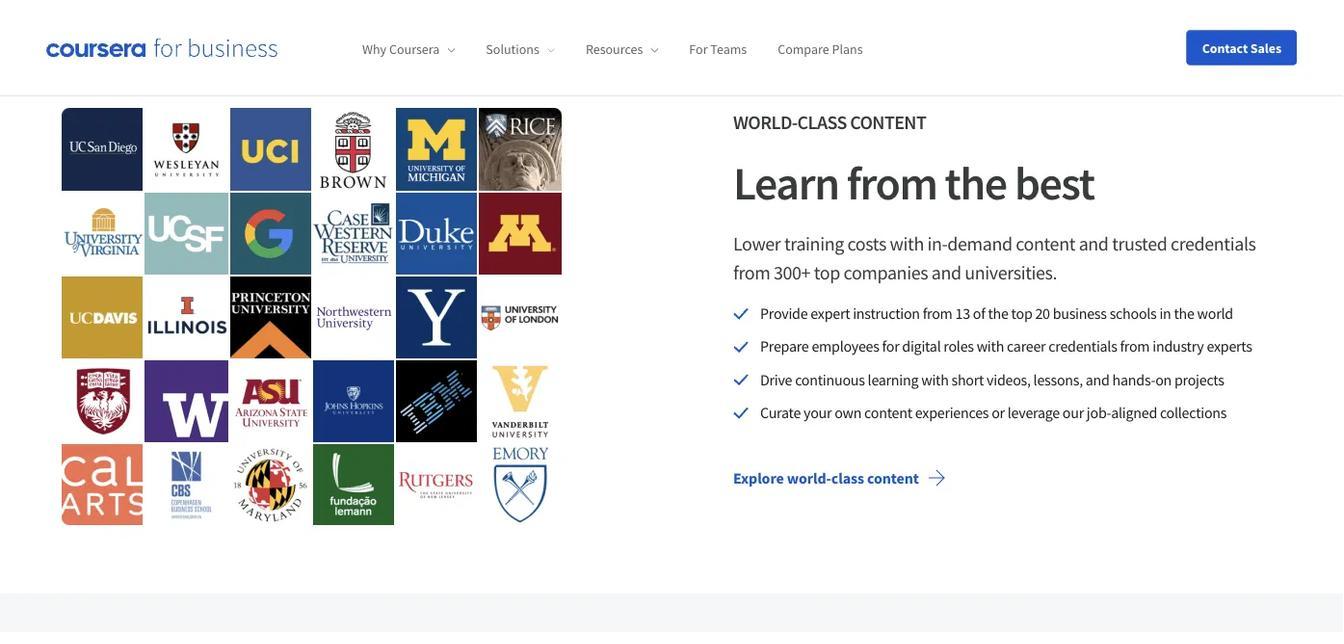 Task type: locate. For each thing, give the bounding box(es) containing it.
drive continuous learning with short videos, lessons, and hands-on projects
[[760, 370, 1225, 389]]

0 vertical spatial credentials
[[1171, 232, 1256, 256]]

for teams link
[[689, 41, 747, 58]]

training
[[784, 232, 844, 256]]

credentials
[[1171, 232, 1256, 256], [1049, 337, 1118, 356]]

explore world-class content link
[[718, 455, 962, 501]]

credentials up world
[[1171, 232, 1256, 256]]

best
[[1015, 154, 1094, 212]]

and left trusted
[[1079, 232, 1109, 256]]

videos,
[[987, 370, 1031, 389]]

universities.
[[965, 261, 1057, 285]]

top
[[814, 261, 840, 285], [1012, 304, 1033, 323]]

2 vertical spatial and
[[1086, 370, 1110, 389]]

with
[[890, 232, 924, 256], [977, 337, 1004, 356], [922, 370, 949, 389]]

0 horizontal spatial top
[[814, 261, 840, 285]]

1 vertical spatial with
[[977, 337, 1004, 356]]

curate your own content experiences or leverage our job-aligned collections
[[760, 403, 1227, 423]]

content up universities.
[[1016, 232, 1076, 256]]

with for in-
[[890, 232, 924, 256]]

trusted
[[1112, 232, 1168, 256]]

compare plans
[[778, 41, 863, 58]]

schools
[[1110, 304, 1157, 323]]

and for content
[[1079, 232, 1109, 256]]

industry
[[1153, 337, 1204, 356]]

from up costs
[[847, 154, 937, 212]]

0 vertical spatial with
[[890, 232, 924, 256]]

top left the 20
[[1012, 304, 1033, 323]]

continuous
[[795, 370, 865, 389]]

companies
[[844, 261, 928, 285]]

content inside lower training costs with in-demand content and trusted credentials from 300+ top companies and universities.
[[1016, 232, 1076, 256]]

with inside lower training costs with in-demand content and trusted credentials from 300+ top companies and universities.
[[890, 232, 924, 256]]

explore
[[733, 468, 784, 487]]

for
[[689, 41, 708, 58]]

20
[[1035, 304, 1050, 323]]

with left in-
[[890, 232, 924, 256]]

content
[[850, 111, 926, 135], [1016, 232, 1076, 256], [865, 403, 913, 423], [867, 468, 919, 487]]

on
[[1156, 370, 1172, 389]]

top down 'training'
[[814, 261, 840, 285]]

class down own
[[832, 468, 864, 487]]

own
[[835, 403, 862, 423]]

why
[[362, 41, 387, 58]]

class up learn
[[798, 111, 847, 135]]

1 vertical spatial class
[[832, 468, 864, 487]]

career
[[1007, 337, 1046, 356]]

of
[[973, 304, 986, 323]]

from down lower
[[733, 261, 770, 285]]

lessons,
[[1034, 370, 1083, 389]]

teams
[[711, 41, 747, 58]]

13
[[956, 304, 970, 323]]

credentials down business
[[1049, 337, 1118, 356]]

contact
[[1203, 39, 1248, 56]]

2 vertical spatial with
[[922, 370, 949, 389]]

300+
[[774, 261, 811, 285]]

learning
[[868, 370, 919, 389]]

demand
[[948, 232, 1013, 256]]

world-class content
[[733, 111, 926, 135]]

collections
[[1160, 403, 1227, 423]]

0 vertical spatial top
[[814, 261, 840, 285]]

class
[[798, 111, 847, 135], [832, 468, 864, 487]]

the up demand
[[945, 154, 1007, 212]]

and down in-
[[932, 261, 962, 285]]

from inside lower training costs with in-demand content and trusted credentials from 300+ top companies and universities.
[[733, 261, 770, 285]]

with left short
[[922, 370, 949, 389]]

content up learn from the best
[[850, 111, 926, 135]]

lower
[[733, 232, 781, 256]]

top inside lower training costs with in-demand content and trusted credentials from 300+ top companies and universities.
[[814, 261, 840, 285]]

with right roles
[[977, 337, 1004, 356]]

content right world-
[[867, 468, 919, 487]]

1 vertical spatial credentials
[[1049, 337, 1118, 356]]

world-
[[733, 111, 798, 135]]

1 horizontal spatial top
[[1012, 304, 1033, 323]]

1 horizontal spatial credentials
[[1171, 232, 1256, 256]]

for teams
[[689, 41, 747, 58]]

0 vertical spatial and
[[1079, 232, 1109, 256]]

the
[[945, 154, 1007, 212], [988, 304, 1009, 323], [1174, 304, 1195, 323]]

0 horizontal spatial credentials
[[1049, 337, 1118, 356]]

credentials inside lower training costs with in-demand content and trusted credentials from 300+ top companies and universities.
[[1171, 232, 1256, 256]]

with for short
[[922, 370, 949, 389]]

why coursera
[[362, 41, 440, 58]]

employees
[[812, 337, 880, 356]]

prepare
[[760, 337, 809, 356]]

from
[[847, 154, 937, 212], [733, 261, 770, 285], [923, 304, 953, 323], [1120, 337, 1150, 356]]

thirty logos from well known universities image
[[62, 108, 562, 525]]

content down the learning
[[865, 403, 913, 423]]

and
[[1079, 232, 1109, 256], [932, 261, 962, 285], [1086, 370, 1110, 389]]

and up job-
[[1086, 370, 1110, 389]]



Task type: describe. For each thing, give the bounding box(es) containing it.
compare
[[778, 41, 829, 58]]

digital
[[902, 337, 941, 356]]

experts
[[1207, 337, 1253, 356]]

0 vertical spatial class
[[798, 111, 847, 135]]

costs
[[848, 232, 887, 256]]

hands-
[[1113, 370, 1156, 389]]

the right in
[[1174, 304, 1195, 323]]

aligned
[[1111, 403, 1158, 423]]

roles
[[944, 337, 974, 356]]

solutions link
[[486, 41, 555, 58]]

drive
[[760, 370, 792, 389]]

experiences
[[915, 403, 989, 423]]

in-
[[928, 232, 948, 256]]

explore world-class content
[[733, 468, 919, 487]]

world
[[1198, 304, 1233, 323]]

why coursera link
[[362, 41, 455, 58]]

coursera for business image
[[46, 38, 278, 58]]

learn from the best
[[733, 154, 1094, 212]]

our
[[1063, 403, 1084, 423]]

1 vertical spatial and
[[932, 261, 962, 285]]

curate
[[760, 403, 801, 423]]

in
[[1160, 304, 1172, 323]]

plans
[[832, 41, 863, 58]]

world-
[[787, 468, 832, 487]]

from up hands-
[[1120, 337, 1150, 356]]

lower training costs with in-demand content and trusted credentials from 300+ top companies and universities.
[[733, 232, 1256, 285]]

short
[[952, 370, 984, 389]]

provide
[[760, 304, 808, 323]]

or
[[992, 403, 1005, 423]]

contact sales button
[[1187, 30, 1297, 65]]

resources
[[586, 41, 643, 58]]

from left 13
[[923, 304, 953, 323]]

instruction
[[853, 304, 920, 323]]

content inside explore world-class content "link"
[[867, 468, 919, 487]]

class inside "link"
[[832, 468, 864, 487]]

prepare employees for digital roles with career credentials from industry experts
[[760, 337, 1253, 356]]

and for lessons,
[[1086, 370, 1110, 389]]

the right of
[[988, 304, 1009, 323]]

business
[[1053, 304, 1107, 323]]

leverage
[[1008, 403, 1060, 423]]

learn
[[733, 154, 839, 212]]

projects
[[1175, 370, 1225, 389]]

sales
[[1251, 39, 1282, 56]]

provide expert instruction from 13 of the top 20 business schools in the world
[[760, 304, 1233, 323]]

1 vertical spatial top
[[1012, 304, 1033, 323]]

contact sales
[[1203, 39, 1282, 56]]

job-
[[1087, 403, 1111, 423]]

coursera
[[389, 41, 440, 58]]

compare plans link
[[778, 41, 863, 58]]

for
[[882, 337, 900, 356]]

resources link
[[586, 41, 659, 58]]

your
[[804, 403, 832, 423]]

solutions
[[486, 41, 540, 58]]

expert
[[811, 304, 850, 323]]



Task type: vqa. For each thing, say whether or not it's contained in the screenshot.
Android
no



